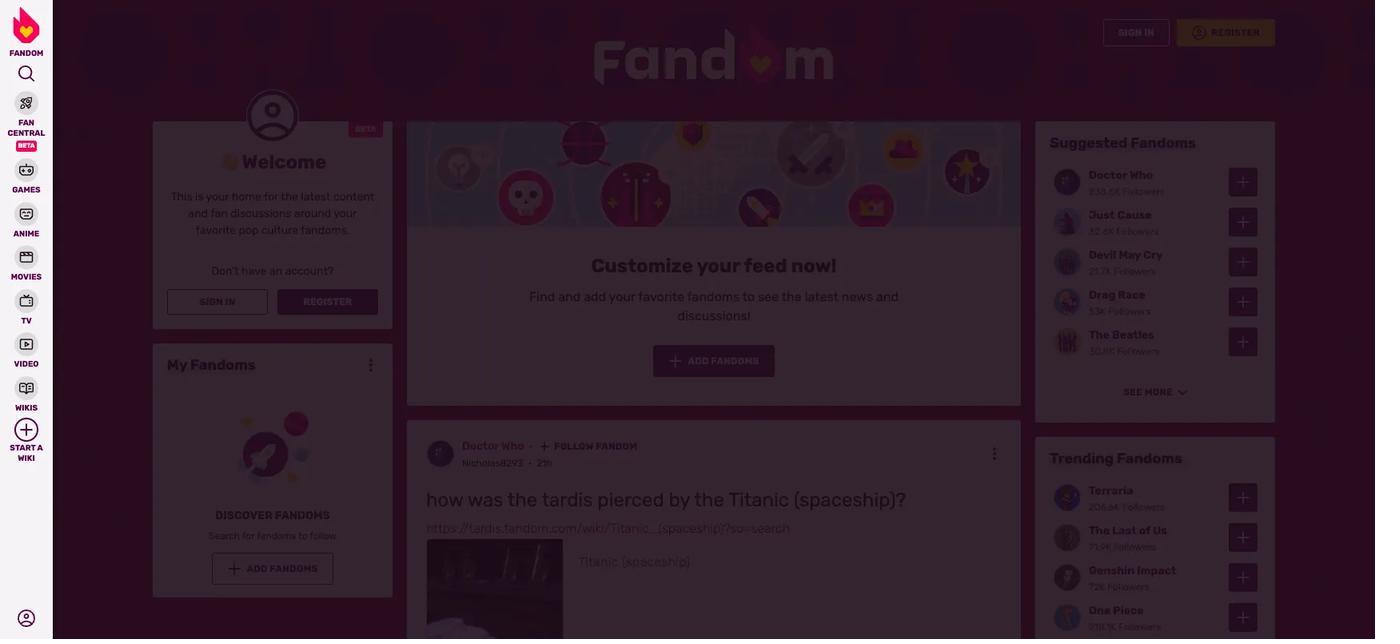 Task type: locate. For each thing, give the bounding box(es) containing it.
my fandoms
[[167, 357, 256, 375]]

this is your home for the latest content and fan discussions around your favorite pop culture fandoms.
[[171, 191, 375, 238]]

1 vertical spatial to
[[298, 531, 308, 543]]

for up the discussions on the left of the page
[[264, 191, 278, 204]]

0 horizontal spatial to
[[298, 531, 308, 543]]

favorite down fan
[[196, 224, 236, 238]]

customize your feed now!
[[591, 255, 837, 278]]

latest up around
[[301, 191, 331, 204]]

1 horizontal spatial to
[[743, 289, 755, 305]]

fan central beta
[[8, 118, 45, 150]]

1 horizontal spatial for
[[264, 191, 278, 204]]

1 horizontal spatial fandoms
[[687, 289, 740, 305]]

your down content
[[334, 207, 357, 221]]

the right see
[[782, 289, 802, 305]]

start
[[10, 444, 36, 453]]

1 vertical spatial register
[[303, 297, 352, 308]]

customize
[[591, 255, 693, 278]]

the inside find and add your favorite fandoms to see the latest news and discussions!
[[782, 289, 802, 305]]

sign in
[[1119, 28, 1155, 39], [199, 297, 236, 308]]

nicholas8293 link
[[462, 458, 523, 470]]

latest
[[301, 191, 331, 204], [805, 289, 839, 305]]

add fandoms down the discover fandoms search for fandoms to follow
[[247, 564, 318, 575]]

fandom
[[596, 441, 638, 453]]

discussions
[[230, 207, 292, 221]]

0 horizontal spatial small image
[[19, 423, 34, 437]]

register
[[1212, 28, 1260, 39], [303, 297, 352, 308]]

titanic down https://tardis.fandom.com/wiki/titanic_(spaceship)?so=search
[[578, 555, 619, 570]]

for inside this is your home for the latest content and fan discussions around your favorite pop culture fandoms.
[[264, 191, 278, 204]]

the
[[281, 191, 298, 204], [782, 289, 802, 305], [508, 490, 538, 512], [694, 490, 724, 512]]

add down the discover fandoms search for fandoms to follow
[[247, 564, 268, 575]]

who
[[501, 440, 524, 453]]

tv link
[[0, 287, 53, 326]]

feed
[[744, 255, 787, 278]]

and inside this is your home for the latest content and fan discussions around your favorite pop culture fandoms.
[[188, 207, 208, 221]]

add fandoms down discussions!
[[688, 356, 759, 367]]

0 horizontal spatial sign in link
[[167, 290, 268, 315]]

add fandoms button down the discover fandoms search for fandoms to follow
[[212, 554, 333, 586]]

add for the add fandoms button to the left
[[247, 564, 268, 575]]

fandoms up discussions!
[[687, 289, 740, 305]]

and left add
[[558, 289, 581, 305]]

add for the top the add fandoms button
[[688, 356, 709, 367]]

1 vertical spatial latest
[[805, 289, 839, 305]]

1 horizontal spatial latest
[[805, 289, 839, 305]]

fandoms inside find and add your favorite fandoms to see the latest news and discussions!
[[687, 289, 740, 305]]

for down discover
[[242, 531, 255, 543]]

doctor who button
[[462, 440, 538, 454]]

1 horizontal spatial add fandoms button
[[654, 345, 775, 377]]

0 vertical spatial to
[[743, 289, 755, 305]]

small image
[[364, 359, 378, 373], [19, 423, 34, 437], [988, 447, 1002, 461]]

0 horizontal spatial register link
[[278, 290, 378, 315]]

0 horizontal spatial sign in
[[199, 297, 236, 308]]

0 horizontal spatial register
[[303, 297, 352, 308]]

the up around
[[281, 191, 298, 204]]

0 vertical spatial small image
[[364, 359, 378, 373]]

0 horizontal spatial add
[[247, 564, 268, 575]]

1 vertical spatial sign in link
[[167, 290, 268, 315]]

have
[[242, 265, 267, 279]]

don't have an account?
[[211, 265, 334, 279]]

fandom link
[[0, 7, 53, 58]]

register link
[[1177, 20, 1276, 47], [278, 290, 378, 315]]

1 horizontal spatial sign in link
[[1103, 20, 1170, 47]]

0 vertical spatial for
[[264, 191, 278, 204]]

1 vertical spatial add fandoms button
[[212, 554, 333, 586]]

add down discussions!
[[688, 356, 709, 367]]

the inside this is your home for the latest content and fan discussions around your favorite pop culture fandoms.
[[281, 191, 298, 204]]

0 vertical spatial fandoms
[[687, 289, 740, 305]]

titanic
[[729, 490, 789, 512], [578, 555, 619, 570]]

👋 welcome
[[219, 151, 327, 174]]

in for topmost "sign in" link
[[1145, 28, 1155, 39]]

add
[[688, 356, 709, 367], [247, 564, 268, 575]]

0 vertical spatial sign
[[1119, 28, 1142, 39]]

0 horizontal spatial fandoms
[[257, 531, 296, 543]]

fandoms right suggested on the top right of page
[[1131, 135, 1196, 152]]

news
[[842, 289, 873, 305]]

and down is
[[188, 207, 208, 221]]

see
[[758, 289, 779, 305]]

1 horizontal spatial in
[[1145, 28, 1155, 39]]

to left see
[[743, 289, 755, 305]]

trending
[[1050, 451, 1114, 468]]

sign in for bottommost "sign in" link
[[199, 297, 236, 308]]

1 vertical spatial titanic
[[578, 555, 619, 570]]

1 vertical spatial favorite
[[638, 289, 684, 305]]

1 horizontal spatial sign in
[[1119, 28, 1155, 39]]

0 horizontal spatial sign
[[199, 297, 223, 308]]

for
[[264, 191, 278, 204], [242, 531, 255, 543]]

1 vertical spatial fandoms
[[257, 531, 296, 543]]

games
[[12, 186, 41, 195]]

21h
[[537, 458, 552, 470]]

nicholas8293
[[462, 458, 523, 470]]

your
[[206, 191, 229, 204], [334, 207, 357, 221], [697, 255, 740, 278], [609, 289, 636, 305]]

titanic (spaceship)
[[578, 555, 691, 570]]

games link
[[0, 157, 53, 196]]

add fandoms button down discussions!
[[654, 345, 775, 377]]

0 horizontal spatial in
[[225, 297, 236, 308]]

fandoms up 'follow' at bottom left
[[275, 510, 330, 523]]

1 horizontal spatial register link
[[1177, 20, 1276, 47]]

this
[[171, 191, 192, 204]]

0 horizontal spatial titanic
[[578, 555, 619, 570]]

your right add
[[609, 289, 636, 305]]

1 horizontal spatial add
[[688, 356, 709, 367]]

how was the tardis pierced by the titanic (spaceship)?
[[426, 490, 906, 512]]

fan
[[211, 207, 228, 221]]

1 vertical spatial add
[[247, 564, 268, 575]]

1 horizontal spatial favorite
[[638, 289, 684, 305]]

fandoms
[[687, 289, 740, 305], [257, 531, 296, 543]]

1 horizontal spatial small image
[[364, 359, 378, 373]]

add fandoms
[[688, 356, 759, 367], [247, 564, 318, 575]]

discover fandoms search for fandoms to follow
[[209, 510, 337, 543]]

and right news
[[876, 289, 899, 305]]

0 vertical spatial favorite
[[196, 224, 236, 238]]

register for topmost "sign in" link
[[1212, 28, 1260, 39]]

0 vertical spatial register
[[1212, 28, 1260, 39]]

fandoms inside the discover fandoms search for fandoms to follow
[[275, 510, 330, 523]]

pierced
[[598, 490, 664, 512]]

to inside find and add your favorite fandoms to see the latest news and discussions!
[[743, 289, 755, 305]]

sign in link
[[1103, 20, 1170, 47], [167, 290, 268, 315]]

0 horizontal spatial add fandoms
[[247, 564, 318, 575]]

1 vertical spatial for
[[242, 531, 255, 543]]

and
[[188, 207, 208, 221], [558, 289, 581, 305], [876, 289, 899, 305]]

0 horizontal spatial for
[[242, 531, 255, 543]]

discussions!
[[678, 309, 751, 324]]

pokeball image image
[[237, 412, 309, 484]]

video
[[14, 360, 39, 369]]

now!
[[792, 255, 837, 278]]

follow
[[310, 531, 337, 543]]

1 vertical spatial register link
[[278, 290, 378, 315]]

0 vertical spatial sign in link
[[1103, 20, 1170, 47]]

0 vertical spatial latest
[[301, 191, 331, 204]]

in
[[1145, 28, 1155, 39], [225, 297, 236, 308]]

tv
[[21, 316, 32, 326]]

2 vertical spatial small image
[[988, 447, 1002, 461]]

0 vertical spatial sign in
[[1119, 28, 1155, 39]]

latest inside find and add your favorite fandoms to see the latest news and discussions!
[[805, 289, 839, 305]]

add fandoms button
[[654, 345, 775, 377], [212, 554, 333, 586]]

1 horizontal spatial sign
[[1119, 28, 1142, 39]]

fandoms right my
[[190, 357, 256, 375]]

small image inside start a wiki link
[[19, 423, 34, 437]]

add
[[584, 289, 606, 305]]

fandoms down 'follow' at bottom left
[[270, 564, 318, 575]]

https://tardis.fandom.com/wiki/titanic_(spaceship)?so=search
[[426, 522, 790, 537]]

your up fan
[[206, 191, 229, 204]]

register link for topmost "sign in" link
[[1177, 20, 1276, 47]]

0 vertical spatial register link
[[1177, 20, 1276, 47]]

1 vertical spatial small image
[[19, 423, 34, 437]]

is
[[195, 191, 204, 204]]

0 vertical spatial titanic
[[729, 490, 789, 512]]

beta
[[355, 125, 376, 134]]

follow fandom button
[[538, 440, 640, 454]]

0 horizontal spatial and
[[188, 207, 208, 221]]

1 vertical spatial sign
[[199, 297, 223, 308]]

was
[[468, 490, 503, 512]]

register for bottommost "sign in" link
[[303, 297, 352, 308]]

favorite inside this is your home for the latest content and fan discussions around your favorite pop culture fandoms.
[[196, 224, 236, 238]]

0 vertical spatial add fandoms button
[[654, 345, 775, 377]]

fandoms right trending
[[1117, 451, 1183, 468]]

0 vertical spatial add fandoms
[[688, 356, 759, 367]]

titanic inside 'link'
[[578, 555, 619, 570]]

fandoms down discussions!
[[711, 356, 759, 367]]

latest down now!
[[805, 289, 839, 305]]

my
[[167, 357, 187, 375]]

to left 'follow' at bottom left
[[298, 531, 308, 543]]

fandoms down discover
[[257, 531, 296, 543]]

a
[[37, 444, 43, 453]]

doctor
[[462, 440, 499, 453]]

0 horizontal spatial latest
[[301, 191, 331, 204]]

how was the tardis pierced by the titanic (spaceship)? link
[[426, 487, 1002, 515]]

(spaceship)
[[622, 555, 691, 570]]

sign
[[1119, 28, 1142, 39], [199, 297, 223, 308]]

0 horizontal spatial favorite
[[196, 224, 236, 238]]

1 vertical spatial sign in
[[199, 297, 236, 308]]

0 vertical spatial in
[[1145, 28, 1155, 39]]

to
[[743, 289, 755, 305], [298, 531, 308, 543]]

fandoms
[[1131, 135, 1196, 152], [711, 356, 759, 367], [190, 357, 256, 375], [1117, 451, 1183, 468], [275, 510, 330, 523], [270, 564, 318, 575]]

trending fandoms
[[1050, 451, 1183, 468]]

1 horizontal spatial register
[[1212, 28, 1260, 39]]

the right by at the bottom
[[694, 490, 724, 512]]

0 vertical spatial add
[[688, 356, 709, 367]]

find
[[529, 289, 555, 305]]

titanic right by at the bottom
[[729, 490, 789, 512]]

favorite
[[196, 224, 236, 238], [638, 289, 684, 305]]

favorite down customize
[[638, 289, 684, 305]]

1 vertical spatial in
[[225, 297, 236, 308]]



Task type: vqa. For each thing, say whether or not it's contained in the screenshot.
adventure
no



Task type: describe. For each thing, give the bounding box(es) containing it.
beta
[[18, 142, 35, 150]]

welcome
[[242, 151, 327, 174]]

tardis
[[542, 490, 593, 512]]

1 vertical spatial add fandoms
[[247, 564, 318, 575]]

home
[[232, 191, 261, 204]]

2 horizontal spatial small image
[[988, 447, 1002, 461]]

your up find and add your favorite fandoms to see the latest news and discussions!
[[697, 255, 740, 278]]

favorite inside find and add your favorite fandoms to see the latest news and discussions!
[[638, 289, 684, 305]]

wikis
[[15, 403, 38, 413]]

for inside the discover fandoms search for fandoms to follow
[[242, 531, 255, 543]]

central
[[8, 128, 45, 138]]

fandom
[[9, 49, 43, 58]]

suggested
[[1050, 135, 1128, 152]]

the right was
[[508, 490, 538, 512]]

to inside the discover fandoms search for fandoms to follow
[[298, 531, 308, 543]]

fandoms inside the discover fandoms search for fandoms to follow
[[257, 531, 296, 543]]

fandom navigation element
[[0, 7, 53, 464]]

empty state image
[[407, 122, 1021, 227]]

anime
[[13, 229, 39, 239]]

pop
[[239, 224, 259, 238]]

movies link
[[0, 244, 53, 283]]

search image
[[18, 65, 35, 82]]

suggested fandoms
[[1050, 135, 1196, 152]]

culture
[[261, 224, 298, 238]]

1 horizontal spatial add fandoms
[[688, 356, 759, 367]]

your inside find and add your favorite fandoms to see the latest news and discussions!
[[609, 289, 636, 305]]

latest inside this is your home for the latest content and fan discussions around your favorite pop culture fandoms.
[[301, 191, 331, 204]]

account?
[[285, 265, 334, 279]]

an
[[269, 265, 282, 279]]

in for bottommost "sign in" link
[[225, 297, 236, 308]]

follow fandom
[[554, 441, 638, 453]]

around
[[294, 207, 331, 221]]

titanic (spaceship) link
[[426, 539, 1002, 640]]

doctor who
[[462, 440, 524, 453]]

start a wiki link
[[0, 418, 53, 464]]

0 horizontal spatial add fandoms button
[[212, 554, 333, 586]]

1 horizontal spatial and
[[558, 289, 581, 305]]

(spaceship)?
[[794, 490, 906, 512]]

doctor who image
[[426, 440, 455, 469]]

1 horizontal spatial titanic
[[729, 490, 789, 512]]

titanic (spaceship) image
[[427, 540, 563, 640]]

https://tardis.fandom.com/wiki/titanic_(spaceship)?so=search link
[[426, 522, 790, 537]]

don't
[[211, 265, 239, 279]]

search
[[209, 531, 240, 543]]

fan
[[18, 118, 34, 128]]

find and add your favorite fandoms to see the latest news and discussions!
[[529, 289, 899, 324]]

discover
[[215, 510, 273, 523]]

content
[[333, 191, 375, 204]]

wiki
[[18, 454, 35, 463]]

start a wiki
[[10, 444, 43, 463]]

anime link
[[0, 200, 53, 239]]

movies
[[11, 273, 42, 282]]

fandoms.
[[301, 224, 350, 238]]

👋
[[219, 151, 238, 174]]

sign in for topmost "sign in" link
[[1119, 28, 1155, 39]]

follow
[[554, 441, 594, 453]]

by
[[669, 490, 690, 512]]

register link for bottommost "sign in" link
[[278, 290, 378, 315]]

video link
[[0, 331, 53, 370]]

2 horizontal spatial and
[[876, 289, 899, 305]]

how
[[426, 490, 464, 512]]



